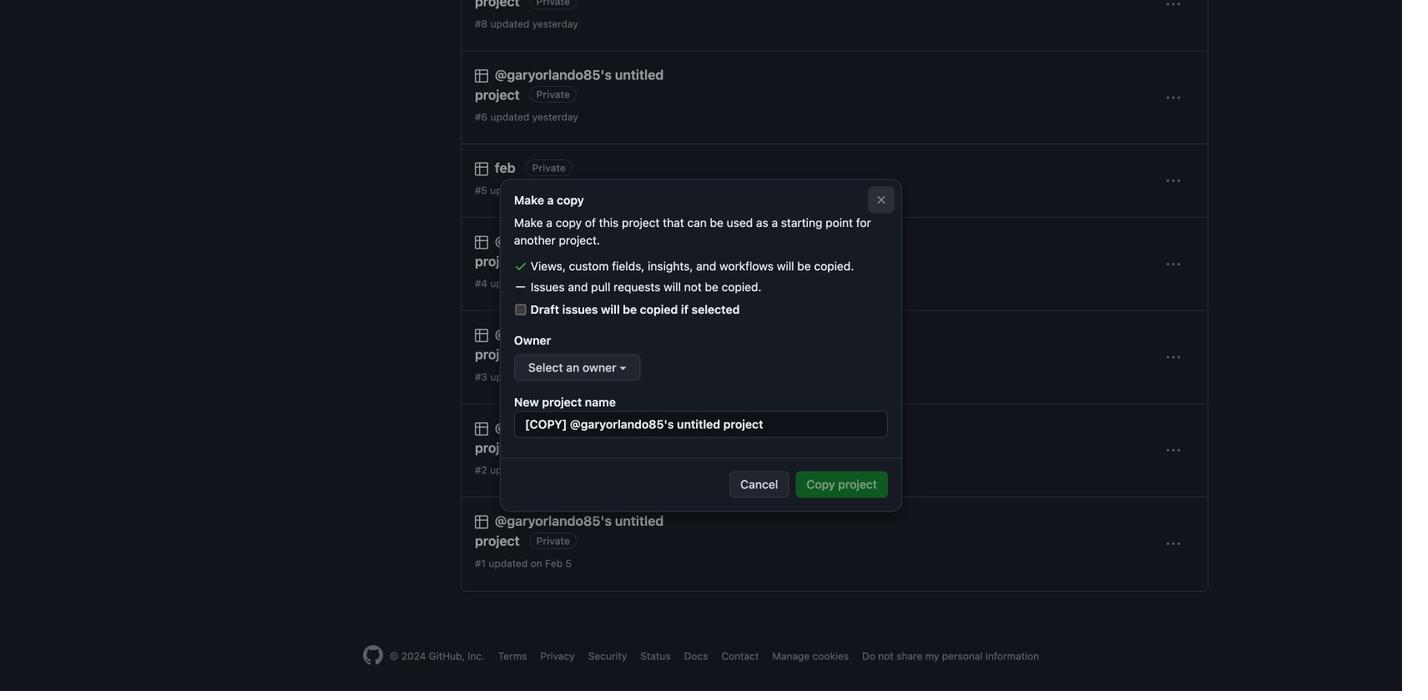 Task type: describe. For each thing, give the bounding box(es) containing it.
1 kebab horizontal image from the top
[[1167, 91, 1181, 105]]

2 table image from the top
[[475, 163, 489, 176]]

kebab horizontal image for second table image from the bottom of the page
[[1167, 258, 1181, 271]]

kebab horizontal image for 2nd table image from the top
[[1167, 351, 1181, 364]]

close image
[[875, 193, 889, 207]]

dash image
[[514, 281, 528, 294]]

Name field
[[514, 411, 889, 438]]

green checkmark image
[[514, 260, 528, 273]]

4 kebab horizontal image from the top
[[1167, 538, 1181, 551]]

1 table image from the top
[[475, 236, 489, 249]]

3 kebab horizontal image from the top
[[1167, 444, 1181, 458]]

2 table image from the top
[[475, 329, 489, 342]]

1 table image from the top
[[475, 69, 489, 83]]



Task type: vqa. For each thing, say whether or not it's contained in the screenshot.
1st kebab horizontal image from the bottom
yes



Task type: locate. For each thing, give the bounding box(es) containing it.
table image
[[475, 69, 489, 83], [475, 163, 489, 176], [475, 422, 489, 436], [475, 516, 489, 529]]

4 table image from the top
[[475, 516, 489, 529]]

3 kebab horizontal image from the top
[[1167, 351, 1181, 364]]

None checkbox
[[514, 304, 528, 315]]

0 vertical spatial kebab horizontal image
[[1167, 91, 1181, 105]]

3 table image from the top
[[475, 422, 489, 436]]

table image
[[475, 236, 489, 249], [475, 329, 489, 342]]

homepage image
[[363, 645, 383, 665]]

1 vertical spatial table image
[[475, 329, 489, 342]]

1 vertical spatial kebab horizontal image
[[1167, 258, 1181, 271]]

kebab horizontal image
[[1167, 0, 1181, 11], [1167, 175, 1181, 188], [1167, 444, 1181, 458], [1167, 538, 1181, 551]]

kebab horizontal image
[[1167, 91, 1181, 105], [1167, 258, 1181, 271], [1167, 351, 1181, 364]]

2 vertical spatial kebab horizontal image
[[1167, 351, 1181, 364]]

2 kebab horizontal image from the top
[[1167, 258, 1181, 271]]

0 vertical spatial table image
[[475, 236, 489, 249]]

1 kebab horizontal image from the top
[[1167, 0, 1181, 11]]

2 kebab horizontal image from the top
[[1167, 175, 1181, 188]]



